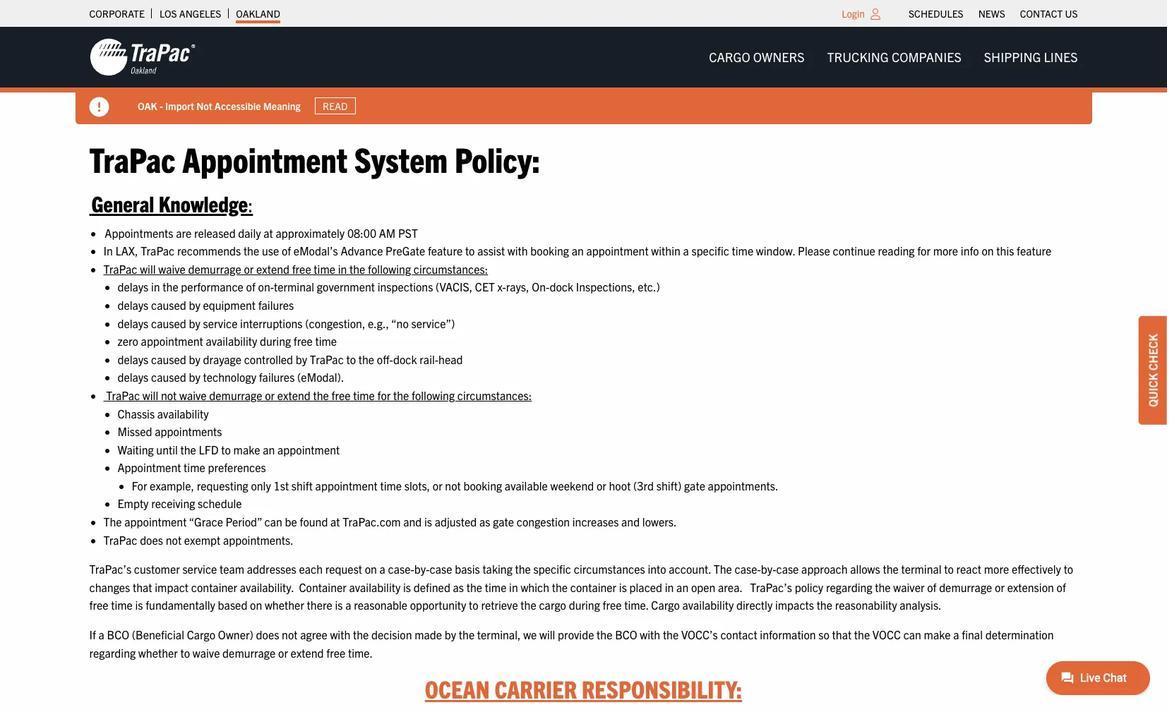 Task type: vqa. For each thing, say whether or not it's contained in the screenshot.
OAK
yes



Task type: locate. For each thing, give the bounding box(es) containing it.
0 vertical spatial that
[[133, 580, 152, 594]]

extend down use
[[256, 262, 289, 276]]

1 vertical spatial that
[[832, 628, 852, 642]]

open
[[691, 580, 715, 594]]

to right effectively
[[1064, 562, 1073, 576]]

0 vertical spatial regarding
[[826, 580, 872, 594]]

0 horizontal spatial cargo
[[187, 628, 215, 642]]

a right within
[[683, 244, 689, 258]]

1 horizontal spatial during
[[569, 598, 600, 612]]

inspections,
[[576, 280, 635, 294]]

cargo down placed
[[651, 598, 680, 612]]

gate right "shift)"
[[684, 479, 705, 493]]

demurrage down owner)
[[222, 646, 276, 660]]

terminal down emodal's
[[274, 280, 314, 294]]

oakland image
[[89, 37, 195, 77]]

4 delays from the top
[[118, 352, 148, 366]]

that right the so at the bottom right of page
[[832, 628, 852, 642]]

by
[[189, 298, 200, 312], [189, 316, 200, 330], [189, 352, 200, 366], [296, 352, 307, 366], [189, 370, 200, 384], [445, 628, 456, 642]]

0 vertical spatial during
[[260, 334, 291, 348]]

login
[[842, 7, 865, 20]]

"grace
[[189, 515, 223, 529]]

feature right this on the right
[[1017, 244, 1052, 258]]

dock
[[550, 280, 573, 294], [393, 352, 417, 366]]

example,
[[150, 479, 194, 493]]

for down off-
[[377, 388, 391, 402]]

0 horizontal spatial for
[[377, 388, 391, 402]]

1 case- from the left
[[388, 562, 414, 576]]

0 horizontal spatial by-
[[414, 562, 430, 576]]

cargo inside trapac's customer service team addresses each request on a case-by-case basis taking the specific circumstances into account. the case-by-case approach allows the terminal to react more effectively to changes that impact container availability.  container availability is defined as the time in which the container is placed in an open area.   trapac's policy regarding the waiver of demurrage or extension of free time is fundamentally based on whether there is a reasonable opportunity to retrieve the cargo during free time. cargo availability directly impacts the reasonability analysis.
[[651, 598, 680, 612]]

provide
[[558, 628, 594, 642]]

1 horizontal spatial specific
[[691, 244, 729, 258]]

0 vertical spatial more
[[933, 244, 958, 258]]

lax,
[[115, 244, 138, 258]]

shipping
[[984, 49, 1041, 65]]

2 vertical spatial extend
[[291, 646, 324, 660]]

availability up reasonable
[[349, 580, 401, 594]]

regarding down if on the bottom left of page
[[89, 646, 136, 660]]

time.
[[624, 598, 649, 612], [348, 646, 373, 660]]

demurrage inside if a bco (beneficial cargo owner) does not agree with the decision made by the terminal, we will provide the bco with the vocc's contact information so that the vocc can make a final determination regarding whether to waive demurrage or extend free time.
[[222, 646, 276, 660]]

will
[[140, 262, 156, 276], [142, 388, 158, 402], [539, 628, 555, 642]]

during up provide
[[569, 598, 600, 612]]

0 horizontal spatial more
[[933, 244, 958, 258]]

to right lfd
[[221, 442, 231, 457]]

extend down agree
[[291, 646, 324, 660]]

1 vertical spatial the
[[714, 562, 732, 576]]

los angeles link
[[159, 4, 221, 23]]

congestion
[[517, 515, 570, 529]]

reasonability
[[835, 598, 897, 612]]

angeles
[[179, 7, 221, 20]]

1 vertical spatial time.
[[348, 646, 373, 660]]

rail-
[[420, 352, 439, 366]]

during down interruptions
[[260, 334, 291, 348]]

1 horizontal spatial does
[[256, 628, 279, 642]]

corporate link
[[89, 4, 145, 23]]

free down 'changes'
[[89, 598, 108, 612]]

1 vertical spatial menu bar
[[698, 43, 1089, 71]]

an
[[572, 244, 584, 258], [263, 442, 275, 457], [676, 580, 689, 594]]

demurrage down react
[[939, 580, 992, 594]]

banner containing cargo owners
[[0, 27, 1167, 124]]

0 vertical spatial whether
[[265, 598, 304, 612]]

released
[[194, 226, 236, 240]]

2 container from the left
[[570, 580, 616, 594]]

0 vertical spatial cargo
[[709, 49, 750, 65]]

free inside if a bco (beneficial cargo owner) does not agree with the decision made by the terminal, we will provide the bco with the vocc's contact information so that the vocc can make a final determination regarding whether to waive demurrage or extend free time.
[[326, 646, 345, 660]]

1 vertical spatial during
[[569, 598, 600, 612]]

missed
[[118, 424, 152, 439]]

is left adjusted
[[424, 515, 432, 529]]

1 vertical spatial terminal
[[901, 562, 942, 576]]

0 horizontal spatial case
[[430, 562, 452, 576]]

assist
[[477, 244, 505, 258]]

of
[[282, 244, 291, 258], [246, 280, 255, 294], [927, 580, 937, 594], [1057, 580, 1066, 594]]

make inside appointments are released daily at approximately 08:00 am pst in lax, trapac recommends the use of emodal's advance pregate feature to assist with booking an appointment within a specific time window. please continue reading for more info on this feature trapac will waive demurrage or extend free time in the following circumstances: delays in the performance of on-terminal government inspections (vacis, cet x-rays, on-dock inspections, etc.) delays caused by equipment failures delays caused by service interruptions (congestion, e.g., "no service") zero appointment availability during free time delays caused by drayage controlled by trapac to the off-dock rail-head delays caused by technology failures (emodal). trapac will not waive demurrage or extend the free time for the following circumstances: chassis availability missed appointments waiting until the lfd to make an appointment appointment time preferences for example, requesting only 1st shift appointment time slots, or not booking available weekend or hoot (3rd shift) gate appointments. empty receiving schedule the appointment "grace period" can be found at trapac.com and is adjusted as gate congestion increases and lowers. trapac does not exempt appointments.
[[233, 442, 260, 457]]

extend inside if a bco (beneficial cargo owner) does not agree with the decision made by the terminal, we will provide the bco with the vocc's contact information so that the vocc can make a final determination regarding whether to waive demurrage or extend free time.
[[291, 646, 324, 660]]

0 vertical spatial the
[[103, 515, 122, 529]]

2 vertical spatial cargo
[[187, 628, 215, 642]]

0 horizontal spatial on
[[250, 598, 262, 612]]

menu bar
[[901, 4, 1085, 23], [698, 43, 1089, 71]]

terminal up waiver
[[901, 562, 942, 576]]

1 vertical spatial cargo
[[651, 598, 680, 612]]

1 vertical spatial service
[[182, 562, 217, 576]]

make down analysis.
[[924, 628, 951, 642]]

0 horizontal spatial the
[[103, 515, 122, 529]]

0 horizontal spatial during
[[260, 334, 291, 348]]

the
[[103, 515, 122, 529], [714, 562, 732, 576]]

pst
[[398, 226, 418, 240]]

during inside appointments are released daily at approximately 08:00 am pst in lax, trapac recommends the use of emodal's advance pregate feature to assist with booking an appointment within a specific time window. please continue reading for more info on this feature trapac will waive demurrage or extend free time in the following circumstances: delays in the performance of on-terminal government inspections (vacis, cet x-rays, on-dock inspections, etc.) delays caused by equipment failures delays caused by service interruptions (congestion, e.g., "no service") zero appointment availability during free time delays caused by drayage controlled by trapac to the off-dock rail-head delays caused by technology failures (emodal). trapac will not waive demurrage or extend the free time for the following circumstances: chassis availability missed appointments waiting until the lfd to make an appointment appointment time preferences for example, requesting only 1st shift appointment time slots, or not booking available weekend or hoot (3rd shift) gate appointments. empty receiving schedule the appointment "grace period" can be found at trapac.com and is adjusted as gate congestion increases and lowers. trapac does not exempt appointments.
[[260, 334, 291, 348]]

the inside trapac's customer service team addresses each request on a case-by-case basis taking the specific circumstances into account. the case-by-case approach allows the terminal to react more effectively to changes that impact container availability.  container availability is defined as the time in which the container is placed in an open area.   trapac's policy regarding the waiver of demurrage or extension of free time is fundamentally based on whether there is a reasonable opportunity to retrieve the cargo during free time. cargo availability directly impacts the reasonability analysis.
[[714, 562, 732, 576]]

banner
[[0, 27, 1167, 124]]

failures down controlled
[[259, 370, 295, 384]]

trapac down empty
[[103, 533, 137, 547]]

is inside appointments are released daily at approximately 08:00 am pst in lax, trapac recommends the use of emodal's advance pregate feature to assist with booking an appointment within a specific time window. please continue reading for more info on this feature trapac will waive demurrage or extend free time in the following circumstances: delays in the performance of on-terminal government inspections (vacis, cet x-rays, on-dock inspections, etc.) delays caused by equipment failures delays caused by service interruptions (congestion, e.g., "no service") zero appointment availability during free time delays caused by drayage controlled by trapac to the off-dock rail-head delays caused by technology failures (emodal). trapac will not waive demurrage or extend the free time for the following circumstances: chassis availability missed appointments waiting until the lfd to make an appointment appointment time preferences for example, requesting only 1st shift appointment time slots, or not booking available weekend or hoot (3rd shift) gate appointments. empty receiving schedule the appointment "grace period" can be found at trapac.com and is adjusted as gate congestion increases and lowers. trapac does not exempt appointments.
[[424, 515, 432, 529]]

appointments are released daily at approximately 08:00 am pst in lax, trapac recommends the use of emodal's advance pregate feature to assist with booking an appointment within a specific time window. please continue reading for more info on this feature trapac will waive demurrage or extend free time in the following circumstances: delays in the performance of on-terminal government inspections (vacis, cet x-rays, on-dock inspections, etc.) delays caused by equipment failures delays caused by service interruptions (congestion, e.g., "no service") zero appointment availability during free time delays caused by drayage controlled by trapac to the off-dock rail-head delays caused by technology failures (emodal). trapac will not waive demurrage or extend the free time for the following circumstances: chassis availability missed appointments waiting until the lfd to make an appointment appointment time preferences for example, requesting only 1st shift appointment time slots, or not booking available weekend or hoot (3rd shift) gate appointments. empty receiving schedule the appointment "grace period" can be found at trapac.com and is adjusted as gate congestion increases and lowers. trapac does not exempt appointments.
[[103, 226, 1052, 547]]

shipping lines
[[984, 49, 1078, 65]]

slots,
[[404, 479, 430, 493]]

0 vertical spatial time.
[[624, 598, 649, 612]]

1 vertical spatial can
[[903, 628, 921, 642]]

following up inspections
[[368, 262, 411, 276]]

0 vertical spatial trapac's
[[89, 562, 131, 576]]

effectively
[[1012, 562, 1061, 576]]

(vacis,
[[436, 280, 472, 294]]

terminal inside appointments are released daily at approximately 08:00 am pst in lax, trapac recommends the use of emodal's advance pregate feature to assist with booking an appointment within a specific time window. please continue reading for more info on this feature trapac will waive demurrage or extend free time in the following circumstances: delays in the performance of on-terminal government inspections (vacis, cet x-rays, on-dock inspections, etc.) delays caused by equipment failures delays caused by service interruptions (congestion, e.g., "no service") zero appointment availability during free time delays caused by drayage controlled by trapac to the off-dock rail-head delays caused by technology failures (emodal). trapac will not waive demurrage or extend the free time for the following circumstances: chassis availability missed appointments waiting until the lfd to make an appointment appointment time preferences for example, requesting only 1st shift appointment time slots, or not booking available weekend or hoot (3rd shift) gate appointments. empty receiving schedule the appointment "grace period" can be found at trapac.com and is adjusted as gate congestion increases and lowers. trapac does not exempt appointments.
[[274, 280, 314, 294]]

1 vertical spatial regarding
[[89, 646, 136, 660]]

booking up on-
[[530, 244, 569, 258]]

quick
[[1146, 373, 1160, 407]]

trapac up general
[[89, 137, 176, 180]]

to inside if a bco (beneficial cargo owner) does not agree with the decision made by the terminal, we will provide the bco with the vocc's contact information so that the vocc can make a final determination regarding whether to waive demurrage or extend free time.
[[180, 646, 190, 660]]

information
[[760, 628, 816, 642]]

allows
[[850, 562, 880, 576]]

does up "customer"
[[140, 533, 163, 547]]

cargo left owners
[[709, 49, 750, 65]]

1 caused from the top
[[151, 298, 186, 312]]

government
[[317, 280, 375, 294]]

etc.)
[[638, 280, 660, 294]]

specific inside appointments are released daily at approximately 08:00 am pst in lax, trapac recommends the use of emodal's advance pregate feature to assist with booking an appointment within a specific time window. please continue reading for more info on this feature trapac will waive demurrage or extend free time in the following circumstances: delays in the performance of on-terminal government inspections (vacis, cet x-rays, on-dock inspections, etc.) delays caused by equipment failures delays caused by service interruptions (congestion, e.g., "no service") zero appointment availability during free time delays caused by drayage controlled by trapac to the off-dock rail-head delays caused by technology failures (emodal). trapac will not waive demurrage or extend the free time for the following circumstances: chassis availability missed appointments waiting until the lfd to make an appointment appointment time preferences for example, requesting only 1st shift appointment time slots, or not booking available weekend or hoot (3rd shift) gate appointments. empty receiving schedule the appointment "grace period" can be found at trapac.com and is adjusted as gate congestion increases and lowers. trapac does not exempt appointments.
[[691, 244, 729, 258]]

4 caused from the top
[[151, 370, 186, 384]]

extend down (emodal). at the left bottom of the page
[[277, 388, 310, 402]]

1 vertical spatial appointment
[[118, 461, 181, 475]]

0 vertical spatial specific
[[691, 244, 729, 258]]

service down exempt
[[182, 562, 217, 576]]

oak - import not accessible meaning
[[137, 99, 300, 112]]

dock right rays,
[[550, 280, 573, 294]]

0 horizontal spatial that
[[133, 580, 152, 594]]

more left info
[[933, 244, 958, 258]]

0 vertical spatial failures
[[258, 298, 294, 312]]

1 delays from the top
[[118, 280, 148, 294]]

0 vertical spatial terminal
[[274, 280, 314, 294]]

0 vertical spatial on
[[982, 244, 994, 258]]

can inside if a bco (beneficial cargo owner) does not agree with the decision made by the terminal, we will provide the bco with the vocc's contact information so that the vocc can make a final determination regarding whether to waive demurrage or extend free time.
[[903, 628, 921, 642]]

with down placed
[[640, 628, 660, 642]]

trapac appointment system policy:
[[89, 137, 554, 180]]

2 vertical spatial will
[[539, 628, 555, 642]]

bco
[[107, 628, 129, 642], [615, 628, 637, 642]]

failures up interruptions
[[258, 298, 294, 312]]

availability up 'drayage'
[[206, 334, 257, 348]]

0 vertical spatial menu bar
[[901, 4, 1085, 23]]

service inside trapac's customer service team addresses each request on a case-by-case basis taking the specific circumstances into account. the case-by-case approach allows the terminal to react more effectively to changes that impact container availability.  container availability is defined as the time in which the container is placed in an open area.   trapac's policy regarding the waiver of demurrage or extension of free time is fundamentally based on whether there is a reasonable opportunity to retrieve the cargo during free time. cargo availability directly impacts the reasonability analysis.
[[182, 562, 217, 576]]

oak
[[137, 99, 157, 112]]

news link
[[978, 4, 1005, 23]]

by inside if a bco (beneficial cargo owner) does not agree with the decision made by the terminal, we will provide the bco with the vocc's contact information so that the vocc can make a final determination regarding whether to waive demurrage or extend free time.
[[445, 628, 456, 642]]

make inside if a bco (beneficial cargo owner) does not agree with the decision made by the terminal, we will provide the bco with the vocc's contact information so that the vocc can make a final determination regarding whether to waive demurrage or extend free time.
[[924, 628, 951, 642]]

in left which
[[509, 580, 518, 594]]

opportunity
[[410, 598, 466, 612]]

appointments
[[155, 424, 222, 439]]

the down empty
[[103, 515, 122, 529]]

or
[[244, 262, 254, 276], [265, 388, 275, 402], [433, 479, 442, 493], [597, 479, 606, 493], [995, 580, 1005, 594], [278, 646, 288, 660]]

0 horizontal spatial as
[[453, 580, 464, 594]]

0 horizontal spatial whether
[[138, 646, 178, 660]]

can inside appointments are released daily at approximately 08:00 am pst in lax, trapac recommends the use of emodal's advance pregate feature to assist with booking an appointment within a specific time window. please continue reading for more info on this feature trapac will waive demurrage or extend free time in the following circumstances: delays in the performance of on-terminal government inspections (vacis, cet x-rays, on-dock inspections, etc.) delays caused by equipment failures delays caused by service interruptions (congestion, e.g., "no service") zero appointment availability during free time delays caused by drayage controlled by trapac to the off-dock rail-head delays caused by technology failures (emodal). trapac will not waive demurrage or extend the free time for the following circumstances: chassis availability missed appointments waiting until the lfd to make an appointment appointment time preferences for example, requesting only 1st shift appointment time slots, or not booking available weekend or hoot (3rd shift) gate appointments. empty receiving schedule the appointment "grace period" can be found at trapac.com and is adjusted as gate congestion increases and lowers. trapac does not exempt appointments.
[[264, 515, 282, 529]]

regarding
[[826, 580, 872, 594], [89, 646, 136, 660]]

1 horizontal spatial make
[[924, 628, 951, 642]]

1 horizontal spatial by-
[[761, 562, 776, 576]]

decision
[[371, 628, 412, 642]]

1 horizontal spatial can
[[903, 628, 921, 642]]

on
[[982, 244, 994, 258], [365, 562, 377, 576], [250, 598, 262, 612]]

will down appointments
[[140, 262, 156, 276]]

exempt
[[184, 533, 220, 547]]

which
[[521, 580, 549, 594]]

free down agree
[[326, 646, 345, 660]]

1 horizontal spatial time.
[[624, 598, 649, 612]]

1 vertical spatial whether
[[138, 646, 178, 660]]

trapac's up 'changes'
[[89, 562, 131, 576]]

with inside appointments are released daily at approximately 08:00 am pst in lax, trapac recommends the use of emodal's advance pregate feature to assist with booking an appointment within a specific time window. please continue reading for more info on this feature trapac will waive demurrage or extend free time in the following circumstances: delays in the performance of on-terminal government inspections (vacis, cet x-rays, on-dock inspections, etc.) delays caused by equipment failures delays caused by service interruptions (congestion, e.g., "no service") zero appointment availability during free time delays caused by drayage controlled by trapac to the off-dock rail-head delays caused by technology failures (emodal). trapac will not waive demurrage or extend the free time for the following circumstances: chassis availability missed appointments waiting until the lfd to make an appointment appointment time preferences for example, requesting only 1st shift appointment time slots, or not booking available weekend or hoot (3rd shift) gate appointments. empty receiving schedule the appointment "grace period" can be found at trapac.com and is adjusted as gate congestion increases and lowers. trapac does not exempt appointments.
[[507, 244, 528, 258]]

on left this on the right
[[982, 244, 994, 258]]

case- up "defined"
[[388, 562, 414, 576]]

knowledge
[[159, 189, 248, 217]]

carrier
[[495, 674, 577, 704]]

bco right if on the bottom left of page
[[107, 628, 129, 642]]

waive up appointments
[[179, 388, 207, 402]]

1 vertical spatial will
[[142, 388, 158, 402]]

service
[[203, 316, 238, 330], [182, 562, 217, 576]]

0 horizontal spatial booking
[[463, 479, 502, 493]]

0 vertical spatial an
[[572, 244, 584, 258]]

appointment right zero
[[141, 334, 203, 348]]

0 horizontal spatial regarding
[[89, 646, 136, 660]]

0 horizontal spatial gate
[[493, 515, 514, 529]]

an up preferences
[[263, 442, 275, 457]]

1 horizontal spatial more
[[984, 562, 1009, 576]]

1 vertical spatial trapac's
[[750, 580, 792, 594]]

2 delays from the top
[[118, 298, 148, 312]]

account.
[[669, 562, 711, 576]]

1 horizontal spatial on
[[365, 562, 377, 576]]

trapac.com
[[343, 515, 401, 529]]

appointment
[[586, 244, 649, 258], [141, 334, 203, 348], [278, 442, 340, 457], [315, 479, 378, 493], [124, 515, 187, 529]]

does inside if a bco (beneficial cargo owner) does not agree with the decision made by the terminal, we will provide the bco with the vocc's contact information so that the vocc can make a final determination regarding whether to waive demurrage or extend free time.
[[256, 628, 279, 642]]

news
[[978, 7, 1005, 20]]

emodal's
[[294, 244, 338, 258]]

gate left congestion
[[493, 515, 514, 529]]

adjusted
[[435, 515, 477, 529]]

the inside appointments are released daily at approximately 08:00 am pst in lax, trapac recommends the use of emodal's advance pregate feature to assist with booking an appointment within a specific time window. please continue reading for more info on this feature trapac will waive demurrage or extend free time in the following circumstances: delays in the performance of on-terminal government inspections (vacis, cet x-rays, on-dock inspections, etc.) delays caused by equipment failures delays caused by service interruptions (congestion, e.g., "no service") zero appointment availability during free time delays caused by drayage controlled by trapac to the off-dock rail-head delays caused by technology failures (emodal). trapac will not waive demurrage or extend the free time for the following circumstances: chassis availability missed appointments waiting until the lfd to make an appointment appointment time preferences for example, requesting only 1st shift appointment time slots, or not booking available weekend or hoot (3rd shift) gate appointments. empty receiving schedule the appointment "grace period" can be found at trapac.com and is adjusted as gate congestion increases and lowers. trapac does not exempt appointments.
[[103, 515, 122, 529]]

1 horizontal spatial trapac's
[[750, 580, 792, 594]]

specific
[[691, 244, 729, 258], [533, 562, 571, 576]]

1 horizontal spatial regarding
[[826, 580, 872, 594]]

(3rd
[[633, 479, 654, 493]]

preferences
[[208, 461, 266, 475]]

at
[[264, 226, 273, 240], [330, 515, 340, 529]]

cargo inside if a bco (beneficial cargo owner) does not agree with the decision made by the terminal, we will provide the bco with the vocc's contact information so that the vocc can make a final determination regarding whether to waive demurrage or extend free time.
[[187, 628, 215, 642]]

feature up (vacis,
[[428, 244, 463, 258]]

not inside if a bco (beneficial cargo owner) does not agree with the decision made by the terminal, we will provide the bco with the vocc's contact information so that the vocc can make a final determination regarding whether to waive demurrage or extend free time.
[[282, 628, 298, 642]]

as inside appointments are released daily at approximately 08:00 am pst in lax, trapac recommends the use of emodal's advance pregate feature to assist with booking an appointment within a specific time window. please continue reading for more info on this feature trapac will waive demurrage or extend free time in the following circumstances: delays in the performance of on-terminal government inspections (vacis, cet x-rays, on-dock inspections, etc.) delays caused by equipment failures delays caused by service interruptions (congestion, e.g., "no service") zero appointment availability during free time delays caused by drayage controlled by trapac to the off-dock rail-head delays caused by technology failures (emodal). trapac will not waive demurrage or extend the free time for the following circumstances: chassis availability missed appointments waiting until the lfd to make an appointment appointment time preferences for example, requesting only 1st shift appointment time slots, or not booking available weekend or hoot (3rd shift) gate appointments. empty receiving schedule the appointment "grace period" can be found at trapac.com and is adjusted as gate congestion increases and lowers. trapac does not exempt appointments.
[[479, 515, 490, 529]]

2 case- from the left
[[735, 562, 761, 576]]

1 and from the left
[[403, 515, 422, 529]]

1 vertical spatial waive
[[179, 388, 207, 402]]

0 horizontal spatial feature
[[428, 244, 463, 258]]

menu bar up shipping
[[901, 4, 1085, 23]]

will up chassis
[[142, 388, 158, 402]]

appointment up for
[[118, 461, 181, 475]]

demurrage down the technology
[[209, 388, 262, 402]]

whether left there on the left bottom of page
[[265, 598, 304, 612]]

case up "defined"
[[430, 562, 452, 576]]

1 horizontal spatial cargo
[[651, 598, 680, 612]]

vocc
[[873, 628, 901, 642]]

to down (beneficial
[[180, 646, 190, 660]]

appointment up 'shift'
[[278, 442, 340, 457]]

0 vertical spatial does
[[140, 533, 163, 547]]

1 vertical spatial booking
[[463, 479, 502, 493]]

2 by- from the left
[[761, 562, 776, 576]]

not
[[196, 99, 212, 112]]

does right owner)
[[256, 628, 279, 642]]

trapac's up 'directly'
[[750, 580, 792, 594]]

appointment inside appointments are released daily at approximately 08:00 am pst in lax, trapac recommends the use of emodal's advance pregate feature to assist with booking an appointment within a specific time window. please continue reading for more info on this feature trapac will waive demurrage or extend free time in the following circumstances: delays in the performance of on-terminal government inspections (vacis, cet x-rays, on-dock inspections, etc.) delays caused by equipment failures delays caused by service interruptions (congestion, e.g., "no service") zero appointment availability during free time delays caused by drayage controlled by trapac to the off-dock rail-head delays caused by technology failures (emodal). trapac will not waive demurrage or extend the free time for the following circumstances: chassis availability missed appointments waiting until the lfd to make an appointment appointment time preferences for example, requesting only 1st shift appointment time slots, or not booking available weekend or hoot (3rd shift) gate appointments. empty receiving schedule the appointment "grace period" can be found at trapac.com and is adjusted as gate congestion increases and lowers. trapac does not exempt appointments.
[[118, 461, 181, 475]]

2 feature from the left
[[1017, 244, 1052, 258]]

will right we
[[539, 628, 555, 642]]

1 horizontal spatial booking
[[530, 244, 569, 258]]

1 vertical spatial specific
[[533, 562, 571, 576]]

not left agree
[[282, 628, 298, 642]]

1 horizontal spatial for
[[917, 244, 931, 258]]

1 horizontal spatial gate
[[684, 479, 705, 493]]

cargo inside menu bar
[[709, 49, 750, 65]]

0 horizontal spatial at
[[264, 226, 273, 240]]

specific inside trapac's customer service team addresses each request on a case-by-case basis taking the specific circumstances into account. the case-by-case approach allows the terminal to react more effectively to changes that impact container availability.  container availability is defined as the time in which the container is placed in an open area.   trapac's policy regarding the waiver of demurrage or extension of free time is fundamentally based on whether there is a reasonable opportunity to retrieve the cargo during free time. cargo availability directly impacts the reasonability analysis.
[[533, 562, 571, 576]]

time. down 'decision' at bottom left
[[348, 646, 373, 660]]

following down the rail-
[[412, 388, 455, 402]]

1 vertical spatial circumstances:
[[457, 388, 532, 402]]

1 horizontal spatial with
[[507, 244, 528, 258]]

the
[[244, 244, 259, 258], [349, 262, 365, 276], [163, 280, 178, 294], [358, 352, 374, 366], [313, 388, 329, 402], [393, 388, 409, 402], [180, 442, 196, 457], [515, 562, 531, 576], [883, 562, 899, 576], [466, 580, 482, 594], [552, 580, 568, 594], [875, 580, 891, 594], [521, 598, 536, 612], [817, 598, 832, 612], [353, 628, 369, 642], [459, 628, 475, 642], [597, 628, 612, 642], [663, 628, 679, 642], [854, 628, 870, 642]]

0 vertical spatial service
[[203, 316, 238, 330]]

policy
[[795, 580, 823, 594]]

1 vertical spatial at
[[330, 515, 340, 529]]

basis
[[455, 562, 480, 576]]

0 vertical spatial following
[[368, 262, 411, 276]]

in down appointments
[[151, 280, 160, 294]]

availability down open
[[682, 598, 734, 612]]

1 horizontal spatial container
[[570, 580, 616, 594]]

approximately
[[276, 226, 345, 240]]

0 horizontal spatial terminal
[[274, 280, 314, 294]]

terminal
[[274, 280, 314, 294], [901, 562, 942, 576]]

1 horizontal spatial whether
[[265, 598, 304, 612]]

menu bar down light image
[[698, 43, 1089, 71]]

2 horizontal spatial cargo
[[709, 49, 750, 65]]

appointment up :
[[182, 137, 347, 180]]

receiving
[[151, 497, 195, 511]]

for
[[917, 244, 931, 258], [377, 388, 391, 402]]

1 horizontal spatial at
[[330, 515, 340, 529]]

0 horizontal spatial does
[[140, 533, 163, 547]]

1 vertical spatial make
[[924, 628, 951, 642]]

1 horizontal spatial dock
[[550, 280, 573, 294]]

defined
[[414, 580, 450, 594]]

of right use
[[282, 244, 291, 258]]

on inside appointments are released daily at approximately 08:00 am pst in lax, trapac recommends the use of emodal's advance pregate feature to assist with booking an appointment within a specific time window. please continue reading for more info on this feature trapac will waive demurrage or extend free time in the following circumstances: delays in the performance of on-terminal government inspections (vacis, cet x-rays, on-dock inspections, etc.) delays caused by equipment failures delays caused by service interruptions (congestion, e.g., "no service") zero appointment availability during free time delays caused by drayage controlled by trapac to the off-dock rail-head delays caused by technology failures (emodal). trapac will not waive demurrage or extend the free time for the following circumstances: chassis availability missed appointments waiting until the lfd to make an appointment appointment time preferences for example, requesting only 1st shift appointment time slots, or not booking available weekend or hoot (3rd shift) gate appointments. empty receiving schedule the appointment "grace period" can be found at trapac.com and is adjusted as gate congestion increases and lowers. trapac does not exempt appointments.
[[982, 244, 994, 258]]

0 horizontal spatial appointments.
[[223, 533, 294, 547]]

0 vertical spatial gate
[[684, 479, 705, 493]]

lfd
[[199, 442, 219, 457]]

impacts
[[775, 598, 814, 612]]

appointments.
[[708, 479, 778, 493], [223, 533, 294, 547]]

specific right within
[[691, 244, 729, 258]]

that inside if a bco (beneficial cargo owner) does not agree with the decision made by the terminal, we will provide the bco with the vocc's contact information so that the vocc can make a final determination regarding whether to waive demurrage or extend free time.
[[832, 628, 852, 642]]

1 horizontal spatial feature
[[1017, 244, 1052, 258]]

1 horizontal spatial an
[[572, 244, 584, 258]]

as down basis
[[453, 580, 464, 594]]

that
[[133, 580, 152, 594], [832, 628, 852, 642]]

cet
[[475, 280, 495, 294]]

more right react
[[984, 562, 1009, 576]]

that down "customer"
[[133, 580, 152, 594]]

1 vertical spatial appointments.
[[223, 533, 294, 547]]

1 horizontal spatial terminal
[[901, 562, 942, 576]]

technology
[[203, 370, 256, 384]]

availability up appointments
[[157, 406, 209, 420]]

1 vertical spatial more
[[984, 562, 1009, 576]]

by- up "defined"
[[414, 562, 430, 576]]

for right the reading
[[917, 244, 931, 258]]

booking
[[530, 244, 569, 258], [463, 479, 502, 493]]

as inside trapac's customer service team addresses each request on a case-by-case basis taking the specific circumstances into account. the case-by-case approach allows the terminal to react more effectively to changes that impact container availability.  container availability is defined as the time in which the container is placed in an open area.   trapac's policy regarding the waiver of demurrage or extension of free time is fundamentally based on whether there is a reasonable opportunity to retrieve the cargo during free time. cargo availability directly impacts the reasonability analysis.
[[453, 580, 464, 594]]

will inside if a bco (beneficial cargo owner) does not agree with the decision made by the terminal, we will provide the bco with the vocc's contact information so that the vocc can make a final determination regarding whether to waive demurrage or extend free time.
[[539, 628, 555, 642]]

please
[[798, 244, 830, 258]]

an down account.
[[676, 580, 689, 594]]

schedules link
[[909, 4, 963, 23]]

2 vertical spatial waive
[[193, 646, 220, 660]]

booking left available
[[463, 479, 502, 493]]

time. down placed
[[624, 598, 649, 612]]

menu bar containing cargo owners
[[698, 43, 1089, 71]]

0 horizontal spatial case-
[[388, 562, 414, 576]]

1 vertical spatial failures
[[259, 370, 295, 384]]

by- up 'directly'
[[761, 562, 776, 576]]



Task type: describe. For each thing, give the bounding box(es) containing it.
1 feature from the left
[[428, 244, 463, 258]]

be
[[285, 515, 297, 529]]

whether inside trapac's customer service team addresses each request on a case-by-case basis taking the specific circumstances into account. the case-by-case approach allows the terminal to react more effectively to changes that impact container availability.  container availability is defined as the time in which the container is placed in an open area.   trapac's policy regarding the waiver of demurrage or extension of free time is fundamentally based on whether there is a reasonable opportunity to retrieve the cargo during free time. cargo availability directly impacts the reasonability analysis.
[[265, 598, 304, 612]]

system
[[354, 137, 448, 180]]

us
[[1065, 7, 1078, 20]]

based
[[218, 598, 247, 612]]

accessible
[[214, 99, 261, 112]]

off-
[[377, 352, 393, 366]]

use
[[262, 244, 279, 258]]

rays,
[[506, 280, 529, 294]]

contact
[[1020, 7, 1063, 20]]

1 vertical spatial extend
[[277, 388, 310, 402]]

2 caused from the top
[[151, 316, 186, 330]]

0 vertical spatial waive
[[158, 262, 186, 276]]

(beneficial
[[132, 628, 184, 642]]

daily
[[238, 226, 261, 240]]

appointments
[[105, 226, 173, 240]]

2 vertical spatial on
[[250, 598, 262, 612]]

a up reasonable
[[380, 562, 385, 576]]

extension
[[1007, 580, 1054, 594]]

1 by- from the left
[[414, 562, 430, 576]]

demurrage inside trapac's customer service team addresses each request on a case-by-case basis taking the specific circumstances into account. the case-by-case approach allows the terminal to react more effectively to changes that impact container availability.  container availability is defined as the time in which the container is placed in an open area.   trapac's policy regarding the waiver of demurrage or extension of free time is fundamentally based on whether there is a reasonable opportunity to retrieve the cargo during free time. cargo availability directly impacts the reasonability analysis.
[[939, 580, 992, 594]]

1 vertical spatial an
[[263, 442, 275, 457]]

e.g.,
[[368, 316, 389, 330]]

agree
[[300, 628, 327, 642]]

an inside trapac's customer service team addresses each request on a case-by-case basis taking the specific circumstances into account. the case-by-case approach allows the terminal to react more effectively to changes that impact container availability.  container availability is defined as the time in which the container is placed in an open area.   trapac's policy regarding the waiver of demurrage or extension of free time is fundamentally based on whether there is a reasonable opportunity to retrieve the cargo during free time. cargo availability directly impacts the reasonability analysis.
[[676, 580, 689, 594]]

in
[[103, 244, 113, 258]]

to left off-
[[346, 352, 356, 366]]

to left retrieve
[[469, 598, 478, 612]]

trucking companies link
[[816, 43, 973, 71]]

owner)
[[218, 628, 253, 642]]

reasonable
[[354, 598, 407, 612]]

more inside trapac's customer service team addresses each request on a case-by-case basis taking the specific circumstances into account. the case-by-case approach allows the terminal to react more effectively to changes that impact container availability.  container availability is defined as the time in which the container is placed in an open area.   trapac's policy regarding the waiver of demurrage or extension of free time is fundamentally based on whether there is a reasonable opportunity to retrieve the cargo during free time. cargo availability directly impacts the reasonability analysis.
[[984, 562, 1009, 576]]

contact us
[[1020, 7, 1078, 20]]

1 container from the left
[[191, 580, 237, 594]]

1 vertical spatial dock
[[393, 352, 417, 366]]

directly
[[736, 598, 773, 612]]

read
[[322, 100, 347, 112]]

solid image
[[89, 97, 109, 117]]

x-
[[497, 280, 506, 294]]

2 and from the left
[[621, 515, 640, 529]]

interruptions
[[240, 316, 303, 330]]

weekend
[[550, 479, 594, 493]]

trapac appointment system policy: main content
[[75, 135, 1092, 712]]

is down circumstances
[[619, 580, 627, 594]]

0 vertical spatial dock
[[550, 280, 573, 294]]

5 delays from the top
[[118, 370, 148, 384]]

free down interruptions
[[294, 334, 313, 348]]

determination
[[985, 628, 1054, 642]]

circumstances
[[574, 562, 645, 576]]

not right slots,
[[445, 479, 461, 493]]

into
[[648, 562, 666, 576]]

requesting
[[197, 479, 248, 493]]

fundamentally
[[146, 598, 215, 612]]

contact us link
[[1020, 4, 1078, 23]]

0 vertical spatial at
[[264, 226, 273, 240]]

inspections
[[377, 280, 433, 294]]

regarding inside trapac's customer service team addresses each request on a case-by-case basis taking the specific circumstances into account. the case-by-case approach allows the terminal to react more effectively to changes that impact container availability.  container availability is defined as the time in which the container is placed in an open area.   trapac's policy regarding the waiver of demurrage or extension of free time is fundamentally based on whether there is a reasonable opportunity to retrieve the cargo during free time. cargo availability directly impacts the reasonability analysis.
[[826, 580, 872, 594]]

appointment down receiving
[[124, 515, 187, 529]]

of up analysis.
[[927, 580, 937, 594]]

appointment up inspections,
[[586, 244, 649, 258]]

in down into
[[665, 580, 674, 594]]

corporate
[[89, 7, 145, 20]]

1 horizontal spatial appointment
[[182, 137, 347, 180]]

general knowledge :
[[91, 189, 253, 217]]

equipment
[[203, 298, 256, 312]]

within
[[651, 244, 680, 258]]

free down (emodal). at the left bottom of the page
[[331, 388, 351, 402]]

trapac down appointments
[[141, 244, 175, 258]]

demurrage up performance at top left
[[188, 262, 241, 276]]

to left react
[[944, 562, 954, 576]]

so
[[818, 628, 830, 642]]

changes
[[89, 580, 130, 594]]

0 horizontal spatial with
[[330, 628, 350, 642]]

made
[[415, 628, 442, 642]]

general
[[91, 189, 154, 217]]

0 vertical spatial for
[[917, 244, 931, 258]]

free down circumstances
[[603, 598, 622, 612]]

controlled
[[244, 352, 293, 366]]

trapac up chassis
[[106, 388, 140, 402]]

policy:
[[455, 137, 540, 180]]

hoot
[[609, 479, 631, 493]]

that inside trapac's customer service team addresses each request on a case-by-case basis taking the specific circumstances into account. the case-by-case approach allows the terminal to react more effectively to changes that impact container availability.  container availability is defined as the time in which the container is placed in an open area.   trapac's policy regarding the waiver of demurrage or extension of free time is fundamentally based on whether there is a reasonable opportunity to retrieve the cargo during free time. cargo availability directly impacts the reasonability analysis.
[[133, 580, 152, 594]]

window.
[[756, 244, 795, 258]]

a inside appointments are released daily at approximately 08:00 am pst in lax, trapac recommends the use of emodal's advance pregate feature to assist with booking an appointment within a specific time window. please continue reading for more info on this feature trapac will waive demurrage or extend free time in the following circumstances: delays in the performance of on-terminal government inspections (vacis, cet x-rays, on-dock inspections, etc.) delays caused by equipment failures delays caused by service interruptions (congestion, e.g., "no service") zero appointment availability during free time delays caused by drayage controlled by trapac to the off-dock rail-head delays caused by technology failures (emodal). trapac will not waive demurrage or extend the free time for the following circumstances: chassis availability missed appointments waiting until the lfd to make an appointment appointment time preferences for example, requesting only 1st shift appointment time slots, or not booking available weekend or hoot (3rd shift) gate appointments. empty receiving schedule the appointment "grace period" can be found at trapac.com and is adjusted as gate congestion increases and lowers. trapac does not exempt appointments.
[[683, 244, 689, 258]]

light image
[[871, 8, 880, 20]]

service")
[[411, 316, 455, 330]]

1 vertical spatial following
[[412, 388, 455, 402]]

0 vertical spatial circumstances:
[[414, 262, 488, 276]]

impact
[[155, 580, 189, 594]]

whether inside if a bco (beneficial cargo owner) does not agree with the decision made by the terminal, we will provide the bco with the vocc's contact information so that the vocc can make a final determination regarding whether to waive demurrage or extend free time.
[[138, 646, 178, 660]]

-
[[159, 99, 163, 112]]

1 case from the left
[[430, 562, 452, 576]]

of right the "extension"
[[1057, 580, 1066, 594]]

does inside appointments are released daily at approximately 08:00 am pst in lax, trapac recommends the use of emodal's advance pregate feature to assist with booking an appointment within a specific time window. please continue reading for more info on this feature trapac will waive demurrage or extend free time in the following circumstances: delays in the performance of on-terminal government inspections (vacis, cet x-rays, on-dock inspections, etc.) delays caused by equipment failures delays caused by service interruptions (congestion, e.g., "no service") zero appointment availability during free time delays caused by drayage controlled by trapac to the off-dock rail-head delays caused by technology failures (emodal). trapac will not waive demurrage or extend the free time for the following circumstances: chassis availability missed appointments waiting until the lfd to make an appointment appointment time preferences for example, requesting only 1st shift appointment time slots, or not booking available weekend or hoot (3rd shift) gate appointments. empty receiving schedule the appointment "grace period" can be found at trapac.com and is adjusted as gate congestion increases and lowers. trapac does not exempt appointments.
[[140, 533, 163, 547]]

0 vertical spatial extend
[[256, 262, 289, 276]]

shift
[[291, 479, 313, 493]]

1 vertical spatial on
[[365, 562, 377, 576]]

import
[[165, 99, 194, 112]]

oakland
[[236, 7, 280, 20]]

trapac up (emodal). at the left bottom of the page
[[310, 352, 344, 366]]

terminal inside trapac's customer service team addresses each request on a case-by-case basis taking the specific circumstances into account. the case-by-case approach allows the terminal to react more effectively to changes that impact container availability.  container availability is defined as the time in which the container is placed in an open area.   trapac's policy regarding the waiver of demurrage or extension of free time is fundamentally based on whether there is a reasonable opportunity to retrieve the cargo during free time. cargo availability directly impacts the reasonability analysis.
[[901, 562, 942, 576]]

performance
[[181, 280, 243, 294]]

0 horizontal spatial following
[[368, 262, 411, 276]]

menu bar containing schedules
[[901, 4, 1085, 23]]

2 case from the left
[[776, 562, 799, 576]]

los
[[159, 7, 177, 20]]

quick check
[[1146, 334, 1160, 407]]

appointment up trapac.com at the left bottom
[[315, 479, 378, 493]]

responsibility:
[[582, 674, 742, 704]]

if a bco (beneficial cargo owner) does not agree with the decision made by the terminal, we will provide the bco with the vocc's contact information so that the vocc can make a final determination regarding whether to waive demurrage or extend free time.
[[89, 628, 1054, 660]]

trapac down lax, at the top left of page
[[103, 262, 137, 276]]

cargo owners
[[709, 49, 805, 65]]

waive inside if a bco (beneficial cargo owner) does not agree with the decision made by the terminal, we will provide the bco with the vocc's contact information so that the vocc can make a final determination regarding whether to waive demurrage or extend free time.
[[193, 646, 220, 660]]

:
[[248, 189, 253, 217]]

regarding inside if a bco (beneficial cargo owner) does not agree with the decision made by the terminal, we will provide the bco with the vocc's contact information so that the vocc can make a final determination regarding whether to waive demurrage or extend free time.
[[89, 646, 136, 660]]

1st
[[274, 479, 289, 493]]

menu bar inside banner
[[698, 43, 1089, 71]]

3 caused from the top
[[151, 352, 186, 366]]

or inside trapac's customer service team addresses each request on a case-by-case basis taking the specific circumstances into account. the case-by-case approach allows the terminal to react more effectively to changes that impact container availability.  container availability is defined as the time in which the container is placed in an open area.   trapac's policy regarding the waiver of demurrage or extension of free time is fundamentally based on whether there is a reasonable opportunity to retrieve the cargo during free time. cargo availability directly impacts the reasonability analysis.
[[995, 580, 1005, 594]]

a left final
[[953, 628, 959, 642]]

waiver
[[893, 580, 925, 594]]

owners
[[753, 49, 805, 65]]

schedules
[[909, 7, 963, 20]]

is up (beneficial
[[135, 598, 143, 612]]

to left assist
[[465, 244, 475, 258]]

or inside if a bco (beneficial cargo owner) does not agree with the decision made by the terminal, we will provide the bco with the vocc's contact information so that the vocc can make a final determination regarding whether to waive demurrage or extend free time.
[[278, 646, 288, 660]]

is right there on the left bottom of page
[[335, 598, 343, 612]]

free down emodal's
[[292, 262, 311, 276]]

not up appointments
[[161, 388, 177, 402]]

cargo owners link
[[698, 43, 816, 71]]

contact
[[720, 628, 757, 642]]

continue
[[833, 244, 875, 258]]

addresses
[[247, 562, 296, 576]]

customer
[[134, 562, 180, 576]]

companies
[[892, 49, 961, 65]]

2 horizontal spatial with
[[640, 628, 660, 642]]

0 vertical spatial will
[[140, 262, 156, 276]]

3 delays from the top
[[118, 316, 148, 330]]

available
[[505, 479, 548, 493]]

0 vertical spatial appointments.
[[708, 479, 778, 493]]

1 bco from the left
[[107, 628, 129, 642]]

time. inside trapac's customer service team addresses each request on a case-by-case basis taking the specific circumstances into account. the case-by-case approach allows the terminal to react more effectively to changes that impact container availability.  container availability is defined as the time in which the container is placed in an open area.   trapac's policy regarding the waiver of demurrage or extension of free time is fundamentally based on whether there is a reasonable opportunity to retrieve the cargo during free time. cargo availability directly impacts the reasonability analysis.
[[624, 598, 649, 612]]

retrieve
[[481, 598, 518, 612]]

of left on-
[[246, 280, 255, 294]]

more inside appointments are released daily at approximately 08:00 am pst in lax, trapac recommends the use of emodal's advance pregate feature to assist with booking an appointment within a specific time window. please continue reading for more info on this feature trapac will waive demurrage or extend free time in the following circumstances: delays in the performance of on-terminal government inspections (vacis, cet x-rays, on-dock inspections, etc.) delays caused by equipment failures delays caused by service interruptions (congestion, e.g., "no service") zero appointment availability during free time delays caused by drayage controlled by trapac to the off-dock rail-head delays caused by technology failures (emodal). trapac will not waive demurrage or extend the free time for the following circumstances: chassis availability missed appointments waiting until the lfd to make an appointment appointment time preferences for example, requesting only 1st shift appointment time slots, or not booking available weekend or hoot (3rd shift) gate appointments. empty receiving schedule the appointment "grace period" can be found at trapac.com and is adjusted as gate congestion increases and lowers. trapac does not exempt appointments.
[[933, 244, 958, 258]]

drayage
[[203, 352, 241, 366]]

during inside trapac's customer service team addresses each request on a case-by-case basis taking the specific circumstances into account. the case-by-case approach allows the terminal to react more effectively to changes that impact container availability.  container availability is defined as the time in which the container is placed in an open area.   trapac's policy regarding the waiver of demurrage or extension of free time is fundamentally based on whether there is a reasonable opportunity to retrieve the cargo during free time. cargo availability directly impacts the reasonability analysis.
[[569, 598, 600, 612]]

1 vertical spatial for
[[377, 388, 391, 402]]

los angeles
[[159, 7, 221, 20]]

taking
[[482, 562, 512, 576]]

ocean carrier responsibility:
[[425, 674, 742, 704]]

time. inside if a bco (beneficial cargo owner) does not agree with the decision made by the terminal, we will provide the bco with the vocc's contact information so that the vocc can make a final determination regarding whether to waive demurrage or extend free time.
[[348, 646, 373, 660]]

on-
[[532, 280, 550, 294]]

in up government
[[338, 262, 347, 276]]

2 bco from the left
[[615, 628, 637, 642]]

a right there on the left bottom of page
[[345, 598, 351, 612]]

a right if on the bottom left of page
[[99, 628, 104, 642]]

trapac's customer service team addresses each request on a case-by-case basis taking the specific circumstances into account. the case-by-case approach allows the terminal to react more effectively to changes that impact container availability.  container availability is defined as the time in which the container is placed in an open area.   trapac's policy regarding the waiver of demurrage or extension of free time is fundamentally based on whether there is a reasonable opportunity to retrieve the cargo during free time. cargo availability directly impacts the reasonability analysis.
[[89, 562, 1073, 612]]

not left exempt
[[166, 533, 182, 547]]

service inside appointments are released daily at approximately 08:00 am pst in lax, trapac recommends the use of emodal's advance pregate feature to assist with booking an appointment within a specific time window. please continue reading for more info on this feature trapac will waive demurrage or extend free time in the following circumstances: delays in the performance of on-terminal government inspections (vacis, cet x-rays, on-dock inspections, etc.) delays caused by equipment failures delays caused by service interruptions (congestion, e.g., "no service") zero appointment availability during free time delays caused by drayage controlled by trapac to the off-dock rail-head delays caused by technology failures (emodal). trapac will not waive demurrage or extend the free time for the following circumstances: chassis availability missed appointments waiting until the lfd to make an appointment appointment time preferences for example, requesting only 1st shift appointment time slots, or not booking available weekend or hoot (3rd shift) gate appointments. empty receiving schedule the appointment "grace period" can be found at trapac.com and is adjusted as gate congestion increases and lowers. trapac does not exempt appointments.
[[203, 316, 238, 330]]

is left "defined"
[[403, 580, 411, 594]]

check
[[1146, 334, 1160, 370]]

1 vertical spatial gate
[[493, 515, 514, 529]]



